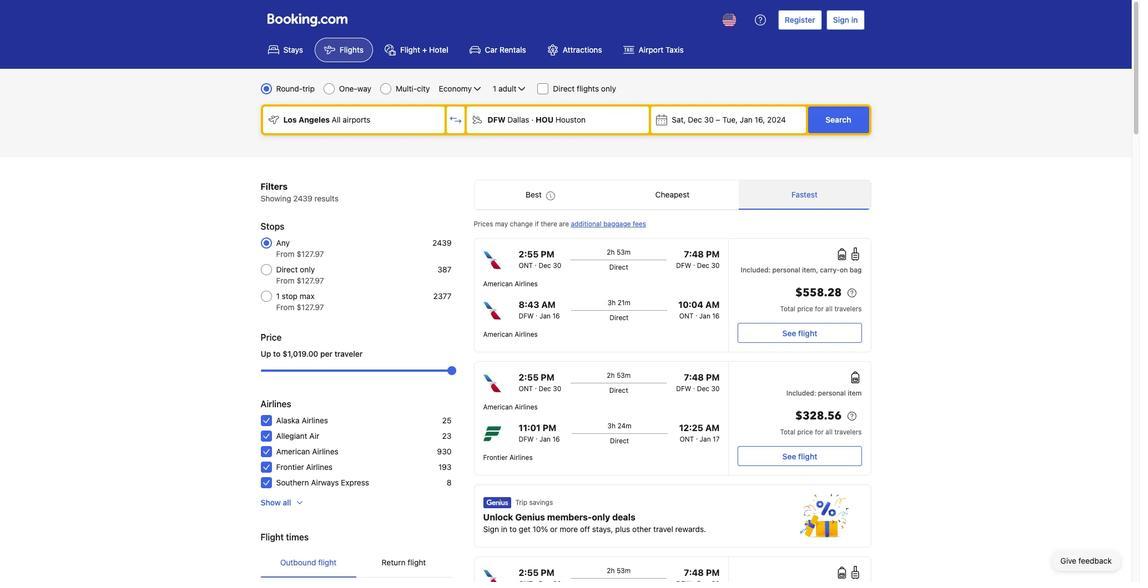 Task type: locate. For each thing, give the bounding box(es) containing it.
2439 up "387"
[[433, 238, 452, 248]]

2439 left results
[[293, 194, 313, 203]]

from down any
[[276, 249, 295, 259]]

1 vertical spatial 1
[[276, 292, 280, 301]]

best button
[[475, 180, 607, 209]]

1 horizontal spatial to
[[510, 525, 517, 534]]

1 vertical spatial see flight button
[[738, 447, 862, 467]]

1 vertical spatial only
[[300, 265, 315, 274]]

2439
[[293, 194, 313, 203], [433, 238, 452, 248]]

2 see flight button from the top
[[738, 447, 862, 467]]

1 stop max from $127.97
[[276, 292, 324, 312]]

2:55 down change
[[519, 249, 539, 259]]

2 for from the top
[[815, 428, 824, 437]]

included: up $558.28 region
[[741, 266, 771, 274]]

only inside unlock genius members-only deals sign in to get 10% or more off stays, plus other travel rewards.
[[592, 513, 611, 523]]

personal left item,
[[773, 266, 801, 274]]

0 horizontal spatial to
[[273, 349, 281, 359]]

search
[[826, 115, 852, 124]]

flight right outbound
[[318, 558, 337, 568]]

prices may change if there are additional baggage fees
[[474, 220, 646, 228]]

2h 53m
[[607, 248, 631, 257], [607, 372, 631, 380], [607, 567, 631, 575]]

1 7:48 from the top
[[684, 249, 704, 259]]

0 vertical spatial 53m
[[617, 248, 631, 257]]

flight for flight times
[[261, 533, 284, 543]]

sign in
[[833, 15, 858, 24]]

all inside button
[[283, 498, 291, 508]]

direct inside 'direct only from $127.97'
[[276, 265, 298, 274]]

1 vertical spatial personal
[[819, 389, 846, 398]]

1 vertical spatial 7:48
[[684, 373, 704, 383]]

2h 53m up 3h 24m
[[607, 372, 631, 380]]

7:48 for $328.56
[[684, 373, 704, 383]]

one-
[[339, 84, 358, 93]]

jan for 11:01 pm
[[540, 435, 551, 444]]

1 horizontal spatial tab list
[[475, 180, 871, 210]]

see down $328.56 region
[[783, 452, 797, 461]]

1 vertical spatial frontier
[[276, 463, 304, 472]]

1 vertical spatial see
[[783, 452, 797, 461]]

16 inside 10:04 am ont . jan 16
[[713, 312, 720, 320]]

2 vertical spatial $127.97
[[297, 303, 324, 312]]

0 vertical spatial see flight
[[783, 328, 818, 338]]

see flight for $328.56
[[783, 452, 818, 461]]

times
[[286, 533, 309, 543]]

3h for $558.28
[[608, 299, 616, 307]]

only up stays,
[[592, 513, 611, 523]]

1 vertical spatial flight
[[261, 533, 284, 543]]

2:55 pm ont . dec 30 down if
[[519, 249, 562, 270]]

1 vertical spatial total
[[781, 428, 796, 437]]

from inside 'direct only from $127.97'
[[276, 276, 295, 285]]

10:04
[[679, 300, 704, 310]]

0 horizontal spatial 2439
[[293, 194, 313, 203]]

2 2h 53m from the top
[[607, 372, 631, 380]]

sign down unlock
[[483, 525, 499, 534]]

flight left +
[[400, 45, 420, 54]]

0 vertical spatial personal
[[773, 266, 801, 274]]

12:25
[[680, 423, 704, 433]]

stop
[[282, 292, 298, 301]]

3 from from the top
[[276, 303, 295, 312]]

7:48 pm dfw . dec 30 up 10:04
[[677, 249, 720, 270]]

1 horizontal spatial frontier
[[483, 454, 508, 462]]

0 vertical spatial flight
[[400, 45, 420, 54]]

2 7:48 pm dfw . dec 30 from the top
[[677, 373, 720, 393]]

airport
[[639, 45, 664, 54]]

genius image
[[800, 494, 849, 539], [483, 498, 511, 509], [483, 498, 511, 509]]

attractions
[[563, 45, 602, 54]]

0 vertical spatial travelers
[[835, 305, 862, 313]]

7:48 pm
[[684, 568, 720, 578]]

frontier right 930
[[483, 454, 508, 462]]

airlines up air
[[302, 416, 328, 425]]

return flight button
[[356, 549, 452, 578]]

best image
[[546, 192, 555, 200], [546, 192, 555, 200]]

per
[[320, 349, 333, 359]]

in
[[852, 15, 858, 24], [501, 525, 508, 534]]

2 2h from the top
[[607, 372, 615, 380]]

1 adult button
[[492, 82, 529, 96]]

1 3h from the top
[[608, 299, 616, 307]]

frontier airlines
[[483, 454, 533, 462], [276, 463, 333, 472]]

2 vertical spatial 53m
[[617, 567, 631, 575]]

total price for all travelers down "$558.28"
[[781, 305, 862, 313]]

7:48 up 10:04
[[684, 249, 704, 259]]

0 vertical spatial 7:48 pm dfw . dec 30
[[677, 249, 720, 270]]

1 for from the top
[[815, 305, 824, 313]]

0 vertical spatial all
[[826, 305, 833, 313]]

american airlines up "8:43"
[[483, 280, 538, 288]]

2 vertical spatial only
[[592, 513, 611, 523]]

airlines up alaska
[[261, 399, 291, 409]]

am inside 12:25 am ont . jan 17
[[706, 423, 720, 433]]

1 horizontal spatial 1
[[493, 84, 497, 93]]

total down $558.28 region
[[781, 305, 796, 313]]

jan
[[740, 115, 753, 124], [540, 312, 551, 320], [700, 312, 711, 320], [540, 435, 551, 444], [700, 435, 711, 444]]

2 see from the top
[[783, 452, 797, 461]]

0 vertical spatial price
[[798, 305, 814, 313]]

1 horizontal spatial personal
[[819, 389, 846, 398]]

2:55 up 11:01
[[519, 373, 539, 383]]

2 $127.97 from the top
[[297, 276, 324, 285]]

other
[[633, 525, 652, 534]]

2 vertical spatial 2:55
[[519, 568, 539, 578]]

los angeles all airports
[[284, 115, 371, 124]]

0 horizontal spatial frontier
[[276, 463, 304, 472]]

7:48 up 12:25
[[684, 373, 704, 383]]

sign right register at the top right of page
[[833, 15, 850, 24]]

see down $558.28 region
[[783, 328, 797, 338]]

0 vertical spatial 2h 53m
[[607, 248, 631, 257]]

8
[[447, 478, 452, 488]]

1 vertical spatial sign
[[483, 525, 499, 534]]

from inside 1 stop max from $127.97
[[276, 303, 295, 312]]

16 inside the 11:01 pm dfw . jan 16
[[553, 435, 560, 444]]

frontier up southern
[[276, 463, 304, 472]]

all down "$558.28"
[[826, 305, 833, 313]]

on
[[840, 266, 848, 274]]

$127.97 inside any from $127.97
[[297, 249, 324, 259]]

rewards.
[[676, 525, 707, 534]]

0 horizontal spatial included:
[[741, 266, 771, 274]]

0 horizontal spatial tab list
[[261, 549, 452, 579]]

2h down stays,
[[607, 567, 615, 575]]

dfw left dallas
[[488, 115, 506, 124]]

pm inside the 11:01 pm dfw . jan 16
[[543, 423, 557, 433]]

price down $558.28 region
[[798, 305, 814, 313]]

1 vertical spatial 2:55 pm ont . dec 30
[[519, 373, 562, 393]]

1 total price for all travelers from the top
[[781, 305, 862, 313]]

1 vertical spatial for
[[815, 428, 824, 437]]

see flight button down $558.28 region
[[738, 323, 862, 343]]

0 vertical spatial see
[[783, 328, 797, 338]]

see flight down $558.28 region
[[783, 328, 818, 338]]

2 vertical spatial all
[[283, 498, 291, 508]]

2h up 3h 24m
[[607, 372, 615, 380]]

16 for $328.56
[[553, 435, 560, 444]]

1 2:55 from the top
[[519, 249, 539, 259]]

1 vertical spatial all
[[826, 428, 833, 437]]

get
[[519, 525, 531, 534]]

$127.97 down the max
[[297, 303, 324, 312]]

1 horizontal spatial included:
[[787, 389, 817, 398]]

0 vertical spatial 2:55 pm ont . dec 30
[[519, 249, 562, 270]]

included: up $328.56 region
[[787, 389, 817, 398]]

flight inside button
[[408, 558, 426, 568]]

3 $127.97 from the top
[[297, 303, 324, 312]]

7:48 down rewards. at the bottom of the page
[[684, 568, 704, 578]]

1 vertical spatial tab list
[[261, 549, 452, 579]]

2h 53m for $558.28
[[607, 248, 631, 257]]

0 horizontal spatial in
[[501, 525, 508, 534]]

0 vertical spatial total
[[781, 305, 796, 313]]

16
[[553, 312, 560, 320], [713, 312, 720, 320], [553, 435, 560, 444]]

only inside 'direct only from $127.97'
[[300, 265, 315, 274]]

1 2h 53m from the top
[[607, 248, 631, 257]]

in down unlock
[[501, 525, 508, 534]]

3 2h from the top
[[607, 567, 615, 575]]

see
[[783, 328, 797, 338], [783, 452, 797, 461]]

0 vertical spatial sign
[[833, 15, 850, 24]]

2377
[[434, 292, 452, 301]]

for
[[815, 305, 824, 313], [815, 428, 824, 437]]

. inside 12:25 am ont . jan 17
[[696, 433, 698, 442]]

am for $328.56
[[706, 423, 720, 433]]

3 7:48 from the top
[[684, 568, 704, 578]]

dfw down 11:01
[[519, 435, 534, 444]]

see flight down $328.56 region
[[783, 452, 818, 461]]

$127.97 up the max
[[297, 276, 324, 285]]

1 53m from the top
[[617, 248, 631, 257]]

1 vertical spatial see flight
[[783, 452, 818, 461]]

1 vertical spatial 3h
[[608, 422, 616, 430]]

direct down any from $127.97
[[276, 265, 298, 274]]

2 total price for all travelers from the top
[[781, 428, 862, 437]]

savings
[[530, 499, 553, 507]]

personal left item
[[819, 389, 846, 398]]

to
[[273, 349, 281, 359], [510, 525, 517, 534]]

from down stop
[[276, 303, 295, 312]]

1 2:55 pm ont . dec 30 from the top
[[519, 249, 562, 270]]

1 vertical spatial 2h 53m
[[607, 372, 631, 380]]

travelers for $328.56
[[835, 428, 862, 437]]

dallas
[[508, 115, 530, 124]]

price down $328.56 region
[[798, 428, 814, 437]]

2 see flight from the top
[[783, 452, 818, 461]]

sign in link
[[827, 10, 865, 30]]

1 vertical spatial total price for all travelers
[[781, 428, 862, 437]]

carry-
[[820, 266, 840, 274]]

0 vertical spatial see flight button
[[738, 323, 862, 343]]

tab list
[[475, 180, 871, 210], [261, 549, 452, 579]]

ont
[[519, 262, 533, 270], [680, 312, 694, 320], [519, 385, 533, 393], [680, 435, 694, 444]]

0 horizontal spatial flight
[[261, 533, 284, 543]]

allegiant
[[276, 432, 307, 441]]

flight times
[[261, 533, 309, 543]]

0 vertical spatial total price for all travelers
[[781, 305, 862, 313]]

2:55 pm ont . dec 30 up 11:01
[[519, 373, 562, 393]]

2:55
[[519, 249, 539, 259], [519, 373, 539, 383], [519, 568, 539, 578]]

american airlines down air
[[276, 447, 339, 457]]

dfw down "8:43"
[[519, 312, 534, 320]]

1 vertical spatial frontier airlines
[[276, 463, 333, 472]]

1 vertical spatial 2h
[[607, 372, 615, 380]]

2 total from the top
[[781, 428, 796, 437]]

for for $328.56
[[815, 428, 824, 437]]

frontier airlines down 11:01
[[483, 454, 533, 462]]

2h down additional baggage fees 'link'
[[607, 248, 615, 257]]

1 see flight from the top
[[783, 328, 818, 338]]

all
[[332, 115, 341, 124]]

flight left times
[[261, 533, 284, 543]]

1 horizontal spatial frontier airlines
[[483, 454, 533, 462]]

included:
[[741, 266, 771, 274], [787, 389, 817, 398]]

car rentals link
[[460, 38, 536, 62]]

0 horizontal spatial personal
[[773, 266, 801, 274]]

.
[[535, 259, 537, 268], [694, 259, 696, 268], [536, 310, 538, 318], [696, 310, 698, 318], [535, 383, 537, 391], [694, 383, 696, 391], [536, 433, 538, 442], [696, 433, 698, 442]]

express
[[341, 478, 369, 488]]

2 7:48 from the top
[[684, 373, 704, 383]]

am right "8:43"
[[542, 300, 556, 310]]

off
[[580, 525, 590, 534]]

cheapest button
[[607, 180, 739, 209]]

1 vertical spatial price
[[798, 428, 814, 437]]

jan inside 10:04 am ont . jan 16
[[700, 312, 711, 320]]

to left get
[[510, 525, 517, 534]]

travelers down "$558.28"
[[835, 305, 862, 313]]

0 vertical spatial $127.97
[[297, 249, 324, 259]]

jan inside the 11:01 pm dfw . jan 16
[[540, 435, 551, 444]]

jan for 12:25 am
[[700, 435, 711, 444]]

houston
[[556, 115, 586, 124]]

2 from from the top
[[276, 276, 295, 285]]

airports
[[343, 115, 371, 124]]

trip
[[303, 84, 315, 93]]

1 from from the top
[[276, 249, 295, 259]]

0 vertical spatial for
[[815, 305, 824, 313]]

30 up 12:25 am ont . jan 17
[[712, 385, 720, 393]]

30 inside popup button
[[705, 115, 714, 124]]

flight right return
[[408, 558, 426, 568]]

2 price from the top
[[798, 428, 814, 437]]

0 vertical spatial 2:55
[[519, 249, 539, 259]]

travel
[[654, 525, 674, 534]]

0 horizontal spatial 1
[[276, 292, 280, 301]]

jan inside 12:25 am ont . jan 17
[[700, 435, 711, 444]]

0 vertical spatial 1
[[493, 84, 497, 93]]

jan inside 8:43 am dfw . jan 16
[[540, 312, 551, 320]]

53m
[[617, 248, 631, 257], [617, 372, 631, 380], [617, 567, 631, 575]]

see flight button for $558.28
[[738, 323, 862, 343]]

only right flights
[[601, 84, 616, 93]]

0 vertical spatial frontier
[[483, 454, 508, 462]]

baggage
[[604, 220, 631, 228]]

travelers
[[835, 305, 862, 313], [835, 428, 862, 437]]

1 horizontal spatial in
[[852, 15, 858, 24]]

2 2:55 from the top
[[519, 373, 539, 383]]

1 inside 1 stop max from $127.97
[[276, 292, 280, 301]]

0 vertical spatial 7:48
[[684, 249, 704, 259]]

am up 17
[[706, 423, 720, 433]]

see flight button down $328.56 region
[[738, 447, 862, 467]]

1 vertical spatial 53m
[[617, 372, 631, 380]]

2 travelers from the top
[[835, 428, 862, 437]]

2 3h from the top
[[608, 422, 616, 430]]

1 vertical spatial in
[[501, 525, 508, 534]]

53m up 24m
[[617, 372, 631, 380]]

3 2h 53m from the top
[[607, 567, 631, 575]]

flight + hotel link
[[375, 38, 458, 62]]

1 2h from the top
[[607, 248, 615, 257]]

2024
[[768, 115, 786, 124]]

2 2:55 pm ont . dec 30 from the top
[[519, 373, 562, 393]]

1 vertical spatial $127.97
[[297, 276, 324, 285]]

ont down 12:25
[[680, 435, 694, 444]]

give
[[1061, 556, 1077, 566]]

2h 53m down plus on the bottom of page
[[607, 567, 631, 575]]

30 down prices may change if there are additional baggage fees
[[553, 262, 562, 270]]

may
[[495, 220, 508, 228]]

in right register at the top right of page
[[852, 15, 858, 24]]

1 price from the top
[[798, 305, 814, 313]]

$328.56 region
[[738, 408, 862, 428]]

1 vertical spatial travelers
[[835, 428, 862, 437]]

24m
[[618, 422, 632, 430]]

1 vertical spatial from
[[276, 276, 295, 285]]

1 $127.97 from the top
[[297, 249, 324, 259]]

1 vertical spatial included:
[[787, 389, 817, 398]]

1 7:48 pm dfw . dec 30 from the top
[[677, 249, 720, 270]]

from up stop
[[276, 276, 295, 285]]

only down any from $127.97
[[300, 265, 315, 274]]

1 vertical spatial to
[[510, 525, 517, 534]]

$127.97 up 'direct only from $127.97'
[[297, 249, 324, 259]]

2 vertical spatial 7:48
[[684, 568, 704, 578]]

see for $328.56
[[783, 452, 797, 461]]

. inside 8:43 am dfw . jan 16
[[536, 310, 538, 318]]

dec
[[688, 115, 702, 124], [539, 262, 551, 270], [697, 262, 710, 270], [539, 385, 551, 393], [697, 385, 710, 393]]

2:55 down get
[[519, 568, 539, 578]]

2 vertical spatial 2h
[[607, 567, 615, 575]]

total price for all travelers for $328.56
[[781, 428, 862, 437]]

$127.97
[[297, 249, 324, 259], [297, 276, 324, 285], [297, 303, 324, 312]]

. inside the 11:01 pm dfw . jan 16
[[536, 433, 538, 442]]

0 vertical spatial 2h
[[607, 248, 615, 257]]

0 vertical spatial 3h
[[608, 299, 616, 307]]

2 vertical spatial from
[[276, 303, 295, 312]]

3 2:55 from the top
[[519, 568, 539, 578]]

search button
[[808, 107, 869, 133]]

in inside unlock genius members-only deals sign in to get 10% or more off stays, plus other travel rewards.
[[501, 525, 508, 534]]

total price for all travelers down $328.56
[[781, 428, 862, 437]]

1 horizontal spatial 2439
[[433, 238, 452, 248]]

1 left adult
[[493, 84, 497, 93]]

2 vertical spatial 2h 53m
[[607, 567, 631, 575]]

2:55 pm ont . dec 30
[[519, 249, 562, 270], [519, 373, 562, 393]]

1 inside popup button
[[493, 84, 497, 93]]

additional baggage fees link
[[571, 220, 646, 228]]

to right up
[[273, 349, 281, 359]]

0 vertical spatial 2439
[[293, 194, 313, 203]]

3h left 24m
[[608, 422, 616, 430]]

0 vertical spatial from
[[276, 249, 295, 259]]

travelers down $328.56
[[835, 428, 862, 437]]

price
[[798, 305, 814, 313], [798, 428, 814, 437]]

1 vertical spatial 2:55
[[519, 373, 539, 383]]

total down $328.56 region
[[781, 428, 796, 437]]

from
[[276, 249, 295, 259], [276, 276, 295, 285], [276, 303, 295, 312]]

item
[[848, 389, 862, 398]]

7:48
[[684, 249, 704, 259], [684, 373, 704, 383], [684, 568, 704, 578]]

·
[[532, 115, 534, 124]]

53m down plus on the bottom of page
[[617, 567, 631, 575]]

7:48 pm dfw . dec 30
[[677, 249, 720, 270], [677, 373, 720, 393]]

all down $328.56
[[826, 428, 833, 437]]

sign inside unlock genius members-only deals sign in to get 10% or more off stays, plus other travel rewards.
[[483, 525, 499, 534]]

dec down there
[[539, 262, 551, 270]]

southern airways express
[[276, 478, 369, 488]]

booking.com logo image
[[267, 13, 347, 26], [267, 13, 347, 26]]

16 inside 8:43 am dfw . jan 16
[[553, 312, 560, 320]]

53m for $328.56
[[617, 372, 631, 380]]

1 see flight button from the top
[[738, 323, 862, 343]]

multi-
[[396, 84, 417, 93]]

1 horizontal spatial flight
[[400, 45, 420, 54]]

total
[[781, 305, 796, 313], [781, 428, 796, 437]]

1 see from the top
[[783, 328, 797, 338]]

1 vertical spatial 7:48 pm dfw . dec 30
[[677, 373, 720, 393]]

frontier airlines up southern
[[276, 463, 333, 472]]

filters showing 2439 results
[[261, 182, 339, 203]]

am inside 10:04 am ont . jan 16
[[706, 300, 720, 310]]

ont inside 10:04 am ont . jan 16
[[680, 312, 694, 320]]

ont up "8:43"
[[519, 262, 533, 270]]

multi-city
[[396, 84, 430, 93]]

1 total from the top
[[781, 305, 796, 313]]

1 travelers from the top
[[835, 305, 862, 313]]

for down "$558.28"
[[815, 305, 824, 313]]

3h left 21m on the bottom of the page
[[608, 299, 616, 307]]

30 up 10:04 am ont . jan 16
[[712, 262, 720, 270]]

0 horizontal spatial sign
[[483, 525, 499, 534]]

0 vertical spatial tab list
[[475, 180, 871, 210]]

2 53m from the top
[[617, 372, 631, 380]]

16 for $558.28
[[553, 312, 560, 320]]

7:48 pm dfw . dec 30 up 12:25
[[677, 373, 720, 393]]

0 vertical spatial included:
[[741, 266, 771, 274]]

2439 inside filters showing 2439 results
[[293, 194, 313, 203]]

53m down baggage
[[617, 248, 631, 257]]

1 left stop
[[276, 292, 280, 301]]



Task type: vqa. For each thing, say whether or not it's contained in the screenshot.


Task type: describe. For each thing, give the bounding box(es) containing it.
give feedback button
[[1052, 551, 1121, 571]]

hotel
[[429, 45, 449, 54]]

jan for 10:04 am
[[700, 312, 711, 320]]

one-way
[[339, 84, 372, 93]]

way
[[358, 84, 372, 93]]

unlock genius members-only deals sign in to get 10% or more off stays, plus other travel rewards.
[[483, 513, 707, 534]]

2:55 pm ont . dec 30 for $328.56
[[519, 373, 562, 393]]

airways
[[311, 478, 339, 488]]

flight down $328.56 region
[[799, 452, 818, 461]]

register link
[[778, 10, 822, 30]]

direct down 3h 24m
[[610, 437, 629, 445]]

included: personal item, carry-on bag
[[741, 266, 862, 274]]

outbound flight
[[280, 558, 337, 568]]

airlines down 8:43 am dfw . jan 16
[[515, 330, 538, 339]]

dfw dallas · hou houston
[[488, 115, 586, 124]]

there
[[541, 220, 557, 228]]

1 horizontal spatial sign
[[833, 15, 850, 24]]

direct only from $127.97
[[276, 265, 324, 285]]

traveler
[[335, 349, 363, 359]]

0 vertical spatial to
[[273, 349, 281, 359]]

tab list containing best
[[475, 180, 871, 210]]

0 vertical spatial only
[[601, 84, 616, 93]]

american airlines up 11:01
[[483, 403, 538, 412]]

2:55 pm
[[519, 568, 555, 578]]

7:48 for $558.28
[[684, 249, 704, 259]]

8:43
[[519, 300, 540, 310]]

+
[[422, 45, 427, 54]]

ont up 11:01
[[519, 385, 533, 393]]

8:43 am dfw . jan 16
[[519, 300, 560, 320]]

round-
[[276, 84, 303, 93]]

11:01
[[519, 423, 541, 433]]

see flight for $558.28
[[783, 328, 818, 338]]

airlines up 11:01
[[515, 403, 538, 412]]

direct up 3h 21m
[[610, 263, 629, 272]]

all for $328.56
[[826, 428, 833, 437]]

to inside unlock genius members-only deals sign in to get 10% or more off stays, plus other travel rewards.
[[510, 525, 517, 534]]

total for $328.56
[[781, 428, 796, 437]]

price
[[261, 333, 282, 343]]

dec up 12:25
[[697, 385, 710, 393]]

included: for $328.56
[[787, 389, 817, 398]]

23
[[442, 432, 452, 441]]

0 vertical spatial frontier airlines
[[483, 454, 533, 462]]

direct down 3h 21m
[[610, 314, 629, 322]]

airport taxis link
[[614, 38, 693, 62]]

or
[[550, 525, 558, 534]]

0 horizontal spatial frontier airlines
[[276, 463, 333, 472]]

stays
[[284, 45, 303, 54]]

total for $558.28
[[781, 305, 796, 313]]

airlines down air
[[312, 447, 339, 457]]

personal for $558.28
[[773, 266, 801, 274]]

included: personal item
[[787, 389, 862, 398]]

. inside 10:04 am ont . jan 16
[[696, 310, 698, 318]]

7:48 pm dfw . dec 30 for $558.28
[[677, 249, 720, 270]]

12:25 am ont . jan 17
[[680, 423, 720, 444]]

more
[[560, 525, 578, 534]]

attractions link
[[538, 38, 612, 62]]

0 vertical spatial in
[[852, 15, 858, 24]]

show
[[261, 498, 281, 508]]

give feedback
[[1061, 556, 1112, 566]]

direct up 3h 24m
[[610, 387, 629, 395]]

dfw inside 8:43 am dfw . jan 16
[[519, 312, 534, 320]]

$328.56
[[796, 409, 842, 424]]

3 53m from the top
[[617, 567, 631, 575]]

showing
[[261, 194, 291, 203]]

prices
[[474, 220, 493, 228]]

jan inside popup button
[[740, 115, 753, 124]]

outbound
[[280, 558, 316, 568]]

price for $328.56
[[798, 428, 814, 437]]

2h for $558.28
[[607, 248, 615, 257]]

53m for $558.28
[[617, 248, 631, 257]]

round-trip
[[276, 84, 315, 93]]

2:55 for $328.56
[[519, 373, 539, 383]]

3h for $328.56
[[608, 422, 616, 430]]

trip savings
[[516, 499, 553, 507]]

personal for $328.56
[[819, 389, 846, 398]]

flights
[[340, 45, 364, 54]]

for for $558.28
[[815, 305, 824, 313]]

genius
[[516, 513, 545, 523]]

sat, dec 30 – tue, jan 16, 2024 button
[[652, 107, 806, 133]]

airlines up southern airways express
[[306, 463, 333, 472]]

airport taxis
[[639, 45, 684, 54]]

see for $558.28
[[783, 328, 797, 338]]

register
[[785, 15, 816, 24]]

plus
[[616, 525, 631, 534]]

change
[[510, 220, 533, 228]]

flight inside "button"
[[318, 558, 337, 568]]

$558.28 region
[[738, 284, 862, 304]]

193
[[439, 463, 452, 472]]

2:55 pm ont . dec 30 for $558.28
[[519, 249, 562, 270]]

dfw up 10:04
[[677, 262, 692, 270]]

up to $1,019.00 per traveler
[[261, 349, 363, 359]]

dec up 11:01
[[539, 385, 551, 393]]

allegiant air
[[276, 432, 319, 441]]

price for $558.28
[[798, 305, 814, 313]]

filters
[[261, 182, 288, 192]]

direct left flights
[[553, 84, 575, 93]]

american airlines down "8:43"
[[483, 330, 538, 339]]

return flight
[[382, 558, 426, 568]]

1 vertical spatial 2439
[[433, 238, 452, 248]]

total price for all travelers for $558.28
[[781, 305, 862, 313]]

airlines down the 11:01 pm dfw . jan 16 on the left bottom of the page
[[510, 454, 533, 462]]

$127.97 inside 1 stop max from $127.97
[[297, 303, 324, 312]]

$127.97 inside 'direct only from $127.97'
[[297, 276, 324, 285]]

dec up 10:04
[[697, 262, 710, 270]]

taxis
[[666, 45, 684, 54]]

3h 24m
[[608, 422, 632, 430]]

11:01 pm dfw . jan 16
[[519, 423, 560, 444]]

southern
[[276, 478, 309, 488]]

results
[[315, 194, 339, 203]]

any from $127.97
[[276, 238, 324, 259]]

tab list containing outbound flight
[[261, 549, 452, 579]]

sat, dec 30 – tue, jan 16, 2024
[[672, 115, 786, 124]]

airlines up "8:43"
[[515, 280, 538, 288]]

30 up the 11:01 pm dfw . jan 16 on the left bottom of the page
[[553, 385, 562, 393]]

feedback
[[1079, 556, 1112, 566]]

travelers for $558.28
[[835, 305, 862, 313]]

25
[[442, 416, 452, 425]]

1 for 1 stop max from $127.97
[[276, 292, 280, 301]]

los
[[284, 115, 297, 124]]

dec inside popup button
[[688, 115, 702, 124]]

1 for 1 adult
[[493, 84, 497, 93]]

all for $558.28
[[826, 305, 833, 313]]

from inside any from $127.97
[[276, 249, 295, 259]]

sat,
[[672, 115, 686, 124]]

see flight button for $328.56
[[738, 447, 862, 467]]

21m
[[618, 299, 631, 307]]

are
[[559, 220, 569, 228]]

car rentals
[[485, 45, 526, 54]]

ont inside 12:25 am ont . jan 17
[[680, 435, 694, 444]]

flights
[[577, 84, 599, 93]]

3h 21m
[[608, 299, 631, 307]]

flight down $558.28 region
[[799, 328, 818, 338]]

7:48 pm dfw . dec 30 for $328.56
[[677, 373, 720, 393]]

flight for flight + hotel
[[400, 45, 420, 54]]

fees
[[633, 220, 646, 228]]

additional
[[571, 220, 602, 228]]

$558.28
[[796, 285, 842, 300]]

am for $558.28
[[706, 300, 720, 310]]

dfw up 12:25
[[677, 385, 692, 393]]

1 adult
[[493, 84, 517, 93]]

fastest
[[792, 190, 818, 199]]

included: for $558.28
[[741, 266, 771, 274]]

am inside 8:43 am dfw . jan 16
[[542, 300, 556, 310]]

2h for $328.56
[[607, 372, 615, 380]]

10:04 am ont . jan 16
[[679, 300, 720, 320]]

rentals
[[500, 45, 526, 54]]

2:55 for $558.28
[[519, 249, 539, 259]]

deals
[[613, 513, 636, 523]]

387
[[438, 265, 452, 274]]

jan for 8:43 am
[[540, 312, 551, 320]]

hou
[[536, 115, 554, 124]]

930
[[437, 447, 452, 457]]

adult
[[499, 84, 517, 93]]

car
[[485, 45, 498, 54]]

2h 53m for $328.56
[[607, 372, 631, 380]]

dfw inside the 11:01 pm dfw . jan 16
[[519, 435, 534, 444]]



